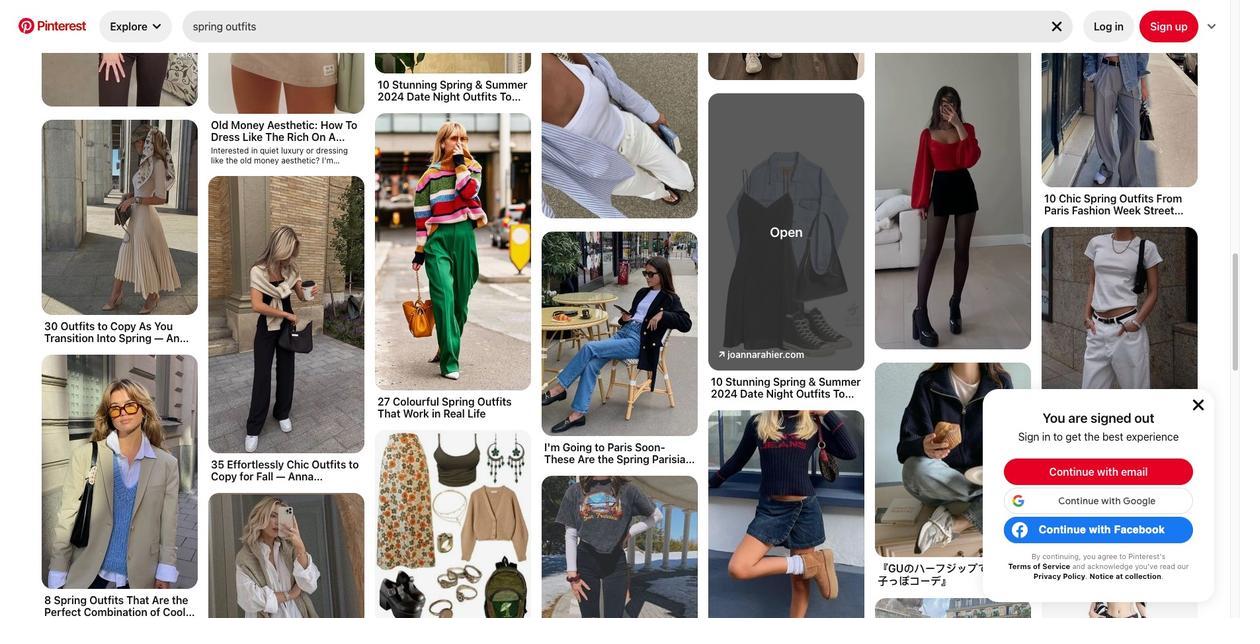 Task type: describe. For each thing, give the bounding box(es) containing it.
you inside "you are signed out sign in to get the best experience"
[[1043, 410, 1066, 426]]

pinterest
[[37, 18, 86, 33]]

0 vertical spatial samba
[[1082, 510, 1116, 521]]

adidas samba outfit inspiration you should try button
[[1045, 510, 1196, 533]]

get inside adidas samba outfit inspiration you should try looking forward to creating these adidas sambas outfits? or, like me, are you stuck on the waitlist? if you are - check out these top adidas samba alternatives that are in stock, and that means, easy to get before they become to popular. click through to continue reading!
[[1103, 586, 1116, 596]]

alternatives
[[1045, 576, 1089, 586]]

forward
[[1077, 536, 1105, 546]]

10 chic spring outfits from paris fashion week street style 2023 image
[[1042, 0, 1199, 187]]

to right easy at the bottom right of the page
[[1094, 586, 1101, 596]]

to down continue with facebook
[[1107, 536, 1115, 546]]

to inside "you are signed out sign in to get the best experience"
[[1054, 431, 1064, 443]]

2 vertical spatial 10
[[711, 376, 723, 388]]

are inside 7 spring outfits all the cool girls are wearing in paris
[[570, 8, 588, 20]]

by
[[1032, 552, 1041, 561]]

i
[[582, 465, 585, 477]]

waitlist?
[[1109, 556, 1140, 566]]

as
[[139, 320, 152, 332]]

quiet
[[260, 146, 279, 156]]

that inside 8 spring outfits that are the perfect combination of coo
[[126, 594, 149, 606]]

that inside 27 colourful spring outfits that work in real life
[[378, 408, 401, 420]]

terms
[[1009, 562, 1032, 570]]

paris inside 10 chic spring outfits from paris fashion week street style 2023
[[1045, 204, 1070, 216]]

top
[[1107, 566, 1119, 576]]

outfits?
[[1105, 546, 1133, 556]]

copy
[[110, 320, 136, 332]]

from
[[1157, 193, 1183, 204]]

on inside interested in quiet luxury or dressing like the old money aesthetic? i'm sharing affordable outfits that can help you achieve the rich girl look on a budget. #ootd #style
[[320, 175, 330, 185]]

『guのハーフジップで韓国女 子っぽコーデ』
[[878, 563, 1021, 587]]

27
[[378, 396, 390, 408]]

if
[[1142, 556, 1147, 566]]

to inside old money aesthetic: how to dress like the rich on a budget
[[346, 119, 358, 131]]

life
[[468, 408, 486, 420]]

1 vertical spatial date
[[741, 388, 764, 400]]

means,
[[1045, 586, 1072, 596]]

inspiration
[[1045, 521, 1098, 533]]

8 spring outfits that are the perfect combination of cool and basic image
[[42, 355, 198, 589]]

to down stock, at right
[[1139, 596, 1147, 606]]

with for email
[[1098, 466, 1119, 478]]

achieve
[[227, 175, 255, 185]]

outfits inside 10 chic spring outfits from paris fashion week street style 2023
[[1120, 193, 1155, 204]]

i'm going to paris soon- these are the spring parisian outfits i want to recreate image
[[542, 232, 698, 436]]

paris inside i'm going to paris soon- these are the spring parisian outfits i want to recreate
[[608, 441, 633, 453]]

0 horizontal spatial right
[[406, 103, 433, 114]]

with for facebook
[[1095, 523, 1118, 535]]

continue for continue with facebook
[[1046, 523, 1093, 535]]

you right if on the bottom of page
[[1149, 556, 1162, 566]]

explore
[[110, 21, 148, 32]]

1 horizontal spatial that
[[1091, 576, 1106, 586]]

35 effortlessly chic outfits to copy for fall — anna elizabeth | outfit inspo fall, effortlessly chic outfits, casual outfits image
[[208, 176, 365, 453]]

popular.
[[1055, 596, 1085, 606]]

privacy
[[1034, 572, 1062, 580]]

colourful
[[393, 396, 439, 408]]

old money aesthetic: how to dress like the rich on a budget button
[[211, 119, 362, 155]]

1 vertical spatial adidas
[[1045, 546, 1070, 556]]

you inside interested in quiet luxury or dressing like the old money aesthetic? i'm sharing affordable outfits that can help you achieve the rich girl look on a budget. #ootd #style
[[211, 175, 225, 185]]

continue with email button
[[1005, 459, 1194, 485]]

link image
[[719, 351, 725, 357]]

y2k pants star vintage wide leg pants women jeans high waist baggy pants wide leg sweatpants y2k clothing image
[[1042, 566, 1199, 618]]

you are signed out sign in to get the best experience
[[1019, 410, 1180, 443]]

click
[[1087, 596, 1106, 606]]

—
[[154, 332, 164, 344]]

log
[[1094, 21, 1113, 32]]

2 horizontal spatial to
[[834, 388, 846, 400]]

affordable
[[241, 165, 279, 175]]

in inside interested in quiet luxury or dressing like the old money aesthetic? i'm sharing affordable outfits that can help you achieve the rich girl look on a budget. #ootd #style
[[251, 146, 258, 156]]

check
[[1045, 566, 1067, 576]]

sign up
[[1151, 21, 1189, 32]]

spring inside i'm going to paris soon- these are the spring parisian outfits i want to recreate
[[617, 453, 650, 465]]

help
[[340, 165, 357, 175]]

paris inside 7 spring outfits all the cool girls are wearing in paris
[[646, 8, 671, 20]]

spring inside 8 spring outfits that are the perfect combination of coo
[[54, 594, 87, 606]]

transition
[[44, 332, 94, 344]]

the inside i'm going to paris soon- these are the spring parisian outfits i want to recreate
[[598, 453, 614, 465]]

you inside by continuing, you agree to pinterest's terms of service and acknowledge you've read our privacy policy . notice at collection .
[[1084, 552, 1096, 561]]

7 spring outfits all the cool girls are wearing in paris
[[545, 0, 683, 20]]

1 horizontal spatial pin image
[[545, 218, 696, 221]]

stock,
[[1131, 576, 1153, 586]]

the left rich
[[258, 175, 270, 185]]

0 vertical spatial summer
[[486, 79, 528, 91]]

1 vertical spatial pin image
[[44, 107, 195, 109]]

1 vertical spatial wear
[[711, 400, 737, 412]]

spring inside 10 chic spring outfits from paris fashion week street style 2023
[[1084, 193, 1117, 204]]

spring inside 7 spring outfits all the cool girls are wearing in paris
[[553, 0, 586, 8]]

read
[[1161, 562, 1176, 570]]

the inside adidas samba outfit inspiration you should try looking forward to creating these adidas sambas outfits? or, like me, are you stuck on the waitlist? if you are - check out these top adidas samba alternatives that are in stock, and that means, easy to get before they become to popular. click through to continue reading!
[[1095, 556, 1107, 566]]

pinterest link
[[11, 18, 94, 33]]

1 vertical spatial right
[[740, 400, 766, 412]]

or,
[[1135, 546, 1146, 556]]

0 vertical spatial adidas
[[1045, 510, 1079, 521]]

on
[[312, 131, 326, 143]]

joannarahier.com link
[[728, 349, 805, 360]]

up
[[1176, 21, 1189, 32]]

in inside adidas samba outfit inspiration you should try looking forward to creating these adidas sambas outfits? or, like me, are you stuck on the waitlist? if you are - check out these top adidas samba alternatives that are in stock, and that means, easy to get before they become to popular. click through to continue reading!
[[1122, 576, 1128, 586]]

pinterest's
[[1129, 552, 1166, 561]]

2 . from the left
[[1162, 572, 1164, 580]]

open
[[770, 224, 803, 240]]

continuing,
[[1043, 552, 1082, 561]]

signed
[[1091, 410, 1132, 426]]

aesthetic?
[[281, 156, 320, 165]]

money
[[231, 119, 265, 131]]

spring inside 30 outfits to copy as you transition into spring — anna elizabeth
[[119, 332, 152, 344]]

joannarahier.com
[[728, 349, 805, 360]]

1 vertical spatial night
[[767, 388, 794, 400]]

agree
[[1098, 552, 1118, 561]]

best
[[1103, 431, 1124, 443]]

girls
[[545, 8, 568, 20]]

old
[[240, 156, 252, 165]]

to right going at the bottom left
[[595, 441, 605, 453]]

they
[[1144, 586, 1161, 596]]

notice
[[1090, 572, 1114, 580]]

luxury
[[281, 146, 304, 156]]

you up privacy
[[1045, 556, 1058, 566]]

wearing
[[590, 8, 632, 20]]

you've
[[1136, 562, 1158, 570]]

policy
[[1064, 572, 1086, 580]]

0 vertical spatial 10
[[378, 79, 390, 91]]

the
[[266, 131, 285, 143]]

interested in quiet luxury or dressing like the old money aesthetic? i'm sharing affordable outfits that can help you achieve the rich girl look on a budget. #ootd #style button
[[211, 146, 362, 195]]

0 horizontal spatial stunning
[[392, 79, 437, 91]]

0 vertical spatial to
[[500, 91, 512, 103]]

outfits inside 27 colourful spring outfits that work in real life
[[478, 396, 512, 408]]

1 vertical spatial samba
[[1149, 566, 1175, 576]]

1 vertical spatial 10 stunning spring & summer 2024 date night outfits to wear right now
[[711, 376, 861, 412]]

out inside adidas samba outfit inspiration you should try looking forward to creating these adidas sambas outfits? or, like me, are you stuck on the waitlist? if you are - check out these top adidas samba alternatives that are in stock, and that means, easy to get before they become to popular. click through to continue reading!
[[1070, 566, 1082, 576]]

our
[[1178, 562, 1190, 570]]

are inside i'm going to paris soon- these are the spring parisian outfits i want to recreate
[[578, 453, 595, 465]]

0 vertical spatial these
[[1150, 536, 1171, 546]]

facebook image
[[1015, 526, 1027, 538]]

style
[[1045, 216, 1070, 228]]

all
[[626, 0, 639, 8]]

rich
[[272, 175, 286, 185]]

the inside 8 spring outfits that are the perfect combination of coo
[[172, 594, 188, 606]]

old money aesthetic: how to dress like the rich on a budget
[[211, 119, 358, 155]]

0 vertical spatial wear
[[378, 103, 404, 114]]

10 chic spring outfits from paris fashion week street style 2023
[[1045, 193, 1183, 228]]

creating
[[1117, 536, 1148, 546]]



Task type: locate. For each thing, give the bounding box(es) containing it.
can
[[325, 165, 338, 175]]

week
[[1114, 204, 1142, 216]]

1 vertical spatial stunning
[[726, 376, 771, 388]]

0 vertical spatial with
[[1098, 466, 1119, 478]]

0 vertical spatial stunning
[[392, 79, 437, 91]]

1 horizontal spatial that
[[378, 408, 401, 420]]

0 horizontal spatial that
[[308, 165, 323, 175]]

you left signed
[[1043, 410, 1066, 426]]

that
[[308, 165, 323, 175], [1091, 576, 1106, 586], [1172, 576, 1187, 586]]

10 stunning spring & summer 2024 date night outfits to wear right now image
[[375, 0, 531, 73], [709, 93, 865, 371]]

1 vertical spatial continue
[[1046, 523, 1093, 535]]

0 horizontal spatial samba
[[1082, 510, 1116, 521]]

#style
[[267, 185, 290, 195]]

with up forward
[[1095, 523, 1118, 535]]

soon-
[[635, 441, 666, 453]]

0 vertical spatial and
[[1073, 562, 1086, 570]]

look
[[302, 175, 318, 185]]

collection
[[1126, 572, 1162, 580]]

work
[[403, 408, 429, 420]]

and inside adidas samba outfit inspiration you should try looking forward to creating these adidas sambas outfits? or, like me, are you stuck on the waitlist? if you are - check out these top adidas samba alternatives that are in stock, and that means, easy to get before they become to popular. click through to continue reading!
[[1156, 576, 1170, 586]]

budget
[[211, 143, 247, 155]]

you down forward
[[1084, 552, 1096, 561]]

0 horizontal spatial get
[[1066, 431, 1082, 443]]

0 horizontal spatial i'm
[[322, 156, 333, 165]]

the right the combination
[[172, 594, 188, 606]]

2 horizontal spatial paris
[[1045, 204, 1070, 216]]

the inside 7 spring outfits all the cool girls are wearing in paris
[[641, 0, 658, 8]]

you up forward
[[1101, 521, 1119, 533]]

how
[[321, 119, 343, 131]]

on inside adidas samba outfit inspiration you should try looking forward to creating these adidas sambas outfits? or, like me, are you stuck on the waitlist? if you are - check out these top adidas samba alternatives that are in stock, and that means, easy to get before they become to popular. click through to continue reading!
[[1083, 556, 1093, 566]]

easy
[[1074, 586, 1091, 596]]

1 horizontal spatial stunning
[[726, 376, 771, 388]]

are
[[1069, 410, 1088, 426], [1179, 546, 1191, 556], [1165, 556, 1177, 566], [1108, 576, 1120, 586]]

outfits
[[589, 0, 623, 8], [463, 91, 497, 103], [1120, 193, 1155, 204], [60, 320, 95, 332], [797, 388, 831, 400], [478, 396, 512, 408], [545, 465, 579, 477], [89, 594, 124, 606]]

30 outfits to copy as you transition into spring — anna elizabeth button
[[42, 120, 198, 356], [42, 315, 198, 356], [44, 320, 195, 356]]

to inside by continuing, you agree to pinterest's terms of service and acknowledge you've read our privacy policy . notice at collection .
[[1120, 552, 1127, 561]]

2 vertical spatial adidas
[[1122, 566, 1147, 576]]

1 vertical spatial 10
[[1045, 193, 1057, 204]]

you
[[154, 320, 173, 332], [1043, 410, 1066, 426], [1101, 521, 1119, 533]]

on right stuck
[[1083, 556, 1093, 566]]

0 horizontal spatial pin image
[[44, 107, 195, 109]]

30 outfits to copy as you transition into spring — anna elizabeth
[[44, 320, 192, 356]]

like inside interested in quiet luxury or dressing like the old money aesthetic? i'm sharing affordable outfits that can help you achieve the rich girl look on a budget. #ootd #style
[[211, 156, 224, 165]]

of
[[1034, 562, 1041, 570], [150, 606, 160, 618]]

looking forward to creating these adidas sambas outfits? or, like me, are you stuck on the waitlist? if you are - check out these top adidas samba alternatives that are in stock, and that means, easy to get before they become to popular. click through to continue reading! image
[[1042, 227, 1199, 504]]

street
[[1144, 204, 1175, 216]]

are right girls
[[570, 8, 588, 20]]

continue down "you are signed out sign in to get the best experience"
[[1050, 466, 1095, 478]]

samba right if on the bottom of page
[[1149, 566, 1175, 576]]

1 horizontal spatial summer
[[819, 376, 861, 388]]

continue up looking
[[1046, 523, 1093, 535]]

30
[[44, 320, 58, 332]]

the right "i"
[[598, 453, 614, 465]]

experience
[[1127, 431, 1180, 443]]

.
[[1086, 572, 1088, 580], [1162, 572, 1164, 580]]

1 vertical spatial get
[[1103, 586, 1116, 596]]

outfits inside 30 outfits to copy as you transition into spring — anna elizabeth
[[60, 320, 95, 332]]

Search text field
[[193, 11, 1039, 42]]

1 horizontal spatial &
[[809, 376, 817, 388]]

0 vertical spatial i'm
[[322, 156, 333, 165]]

continue with facebook
[[1046, 523, 1171, 535]]

service
[[1043, 562, 1071, 570]]

sign inside "you are signed out sign in to get the best experience"
[[1019, 431, 1040, 443]]

of inside 8 spring outfits that are the perfect combination of coo
[[150, 606, 160, 618]]

paris left 2023
[[1045, 204, 1070, 216]]

aesthetic:
[[267, 119, 318, 131]]

1 horizontal spatial on
[[1083, 556, 1093, 566]]

. up easy at the bottom right of the page
[[1086, 572, 1088, 580]]

0 vertical spatial you
[[154, 320, 173, 332]]

of down the by
[[1034, 562, 1041, 570]]

interested
[[211, 146, 249, 156]]

i'm inside i'm going to paris soon- these are the spring parisian outfits i want to recreate
[[545, 441, 560, 453]]

spring inside 27 colourful spring outfits that work in real life
[[442, 396, 475, 408]]

adidas
[[1045, 510, 1079, 521], [1045, 546, 1070, 556], [1122, 566, 1147, 576]]

like down budget
[[211, 156, 224, 165]]

outfits inside 7 spring outfits all the cool girls are wearing in paris
[[589, 0, 623, 8]]

30 outfits to copy as you transition into spring — anna elizabeth image
[[42, 120, 198, 315]]

0 horizontal spatial sign
[[1019, 431, 1040, 443]]

2 horizontal spatial that
[[1172, 576, 1187, 586]]

2 vertical spatial paris
[[608, 441, 633, 453]]

1 horizontal spatial sign
[[1151, 21, 1173, 32]]

or
[[306, 146, 314, 156]]

1 horizontal spatial samba
[[1149, 566, 1175, 576]]

0 horizontal spatial date
[[407, 91, 430, 103]]

0 horizontal spatial now
[[435, 103, 458, 114]]

1 vertical spatial summer
[[819, 376, 861, 388]]

1 vertical spatial sign
[[1019, 431, 1040, 443]]

10 chic spring outfits from paris fashion week street style 2023 button
[[1042, 0, 1199, 228], [1042, 187, 1199, 228], [1045, 193, 1196, 228]]

continue for continue with email
[[1050, 466, 1095, 478]]

1 horizontal spatial out
[[1135, 410, 1155, 426]]

perfect
[[44, 606, 81, 618]]

to up continue with email
[[1054, 431, 1064, 443]]

1 vertical spatial now
[[769, 400, 791, 412]]

the down budget
[[226, 156, 238, 165]]

27 colourful spring outfits that work in real life image
[[375, 113, 531, 390]]

you left achieve
[[211, 175, 225, 185]]

2 horizontal spatial 10
[[1045, 193, 1057, 204]]

these down try
[[1150, 536, 1171, 546]]

of right the combination
[[150, 606, 160, 618]]

0 vertical spatial out
[[1135, 410, 1155, 426]]

continue inside button
[[1050, 466, 1095, 478]]

1 horizontal spatial 2024
[[711, 388, 738, 400]]

to left 'popular.'
[[1045, 596, 1052, 606]]

in inside 7 spring outfits all the cool girls are wearing in paris
[[634, 8, 643, 20]]

real
[[444, 408, 465, 420]]

i'm going to paris soon- these are the spring parisian outfits i want to recreate
[[545, 441, 692, 477]]

0 horizontal spatial to
[[346, 119, 358, 131]]

these
[[545, 453, 575, 465]]

10 inside 10 chic spring outfits from paris fashion week street style 2023
[[1045, 193, 1057, 204]]

0 vertical spatial are
[[570, 8, 588, 20]]

right
[[406, 103, 433, 114], [740, 400, 766, 412]]

1 horizontal spatial these
[[1150, 536, 1171, 546]]

7
[[545, 0, 551, 8]]

with left email
[[1098, 466, 1119, 478]]

the right all
[[641, 0, 658, 8]]

outfits
[[281, 165, 305, 175]]

continue inside 'button'
[[1046, 523, 1093, 535]]

like right or,
[[1148, 546, 1161, 556]]

0 vertical spatial pin image
[[711, 80, 862, 83]]

1 vertical spatial out
[[1070, 566, 1082, 576]]

get inside "you are signed out sign in to get the best experience"
[[1066, 431, 1082, 443]]

2 vertical spatial are
[[152, 594, 169, 606]]

1 vertical spatial i'm
[[545, 441, 560, 453]]

27 colourful spring outfits that work in real life
[[378, 396, 512, 420]]

become
[[1163, 586, 1193, 596]]

0 horizontal spatial like
[[211, 156, 224, 165]]

on left a
[[320, 175, 330, 185]]

outfit
[[1119, 510, 1148, 521]]

0 vertical spatial like
[[211, 156, 224, 165]]

1 horizontal spatial .
[[1162, 572, 1164, 580]]

night
[[433, 91, 460, 103], [767, 388, 794, 400]]

to inside 30 outfits to copy as you transition into spring — anna elizabeth
[[98, 320, 108, 332]]

the only 15 work outfits you need | who what wear image
[[876, 598, 1032, 618]]

interested in quiet luxury or dressing like the old money aesthetic? i'm sharing affordable outfits that can help you achieve the rich girl look on a budget. #ootd #style
[[211, 146, 357, 195]]

0 horizontal spatial you
[[154, 320, 173, 332]]

that left top
[[1091, 576, 1106, 586]]

looking
[[1045, 536, 1074, 546]]

0 horizontal spatial of
[[150, 606, 160, 618]]

in inside "you are signed out sign in to get the best experience"
[[1043, 431, 1051, 443]]

and up policy
[[1073, 562, 1086, 570]]

0 horizontal spatial 10
[[378, 79, 390, 91]]

are right the combination
[[152, 594, 169, 606]]

you inside 30 outfits to copy as you transition into spring — anna elizabeth
[[154, 320, 173, 332]]

the left best on the bottom of the page
[[1085, 431, 1100, 443]]

combination
[[84, 606, 148, 618]]

0 horizontal spatial 10 stunning spring & summer 2024 date night outfits to wear right now image
[[375, 0, 531, 73]]

and down read
[[1156, 576, 1170, 586]]

0 vertical spatial right
[[406, 103, 433, 114]]

0 horizontal spatial that
[[126, 594, 149, 606]]

0 vertical spatial 10 stunning spring & summer 2024 date night outfits to wear right now
[[378, 79, 528, 114]]

these left top
[[1084, 566, 1105, 576]]

continue with email
[[1050, 466, 1149, 478]]

get down "notice"
[[1103, 586, 1116, 596]]

1 . from the left
[[1086, 572, 1088, 580]]

2 vertical spatial pin image
[[545, 218, 696, 221]]

notice at collection link
[[1090, 572, 1162, 580]]

paris right all
[[646, 8, 671, 20]]

15 cute outfits i'm wearing this spring & summer 2024 image
[[375, 430, 531, 618]]

out inside "you are signed out sign in to get the best experience"
[[1135, 410, 1155, 426]]

8
[[44, 594, 51, 606]]

1 horizontal spatial paris
[[646, 8, 671, 20]]

that left "can"
[[308, 165, 323, 175]]

sign inside "button"
[[1151, 21, 1173, 32]]

girl
[[288, 175, 300, 185]]

you inside adidas samba outfit inspiration you should try looking forward to creating these adidas sambas outfits? or, like me, are you stuck on the waitlist? if you are - check out these top adidas samba alternatives that are in stock, and that means, easy to get before they become to popular. click through to continue reading!
[[1101, 521, 1119, 533]]

before
[[1118, 586, 1142, 596]]

dress
[[211, 131, 240, 143]]

to right 'want' at the bottom left of the page
[[616, 465, 626, 477]]

i'm right the or
[[322, 156, 333, 165]]

sharing
[[211, 165, 239, 175]]

and inside by continuing, you agree to pinterest's terms of service and acknowledge you've read our privacy policy . notice at collection .
[[1073, 562, 1086, 570]]

1 horizontal spatial night
[[767, 388, 794, 400]]

budget.
[[211, 185, 240, 195]]

1 vertical spatial 10 stunning spring & summer 2024 date night outfits to wear right now image
[[709, 93, 865, 371]]

through
[[1108, 596, 1137, 606]]

『guのハーフジップで韓国女
[[878, 563, 1021, 574]]

adidas samba outfit inspiration you should try looking forward to creating these adidas sambas outfits? or, like me, are you stuck on the waitlist? if you are - check out these top adidas samba alternatives that are in stock, and that means, easy to get before they become to popular. click through to continue reading!
[[1045, 510, 1193, 615]]

samba up continue with facebook
[[1082, 510, 1116, 521]]

pin image
[[711, 80, 862, 83], [44, 107, 195, 109], [545, 218, 696, 221]]

1 vertical spatial like
[[1148, 546, 1161, 556]]

dressing
[[316, 146, 348, 156]]

-
[[1179, 556, 1182, 566]]

the up "notice"
[[1095, 556, 1107, 566]]

7 spring outfits all the cool girls are wearing in paris button
[[542, 0, 698, 20], [542, 0, 698, 20], [545, 0, 696, 20]]

1 horizontal spatial and
[[1156, 576, 1170, 586]]

sambas
[[1073, 546, 1102, 556]]

fashion
[[1073, 204, 1111, 216]]

to right agree
[[1120, 552, 1127, 561]]

0 horizontal spatial on
[[320, 175, 330, 185]]

i'm
[[322, 156, 333, 165], [545, 441, 560, 453]]

0 vertical spatial that
[[378, 408, 401, 420]]

like inside adidas samba outfit inspiration you should try looking forward to creating these adidas sambas outfits? or, like me, are you stuck on the waitlist? if you are - check out these top adidas samba alternatives that are in stock, and that means, easy to get before they become to popular. click through to continue reading!
[[1148, 546, 1161, 556]]

#ootd
[[242, 185, 264, 195]]

1 horizontal spatial i'm
[[545, 441, 560, 453]]

you
[[211, 175, 225, 185], [1084, 552, 1096, 561], [1045, 556, 1058, 566], [1149, 556, 1162, 566]]

spring
[[553, 0, 586, 8], [440, 79, 473, 91], [1084, 193, 1117, 204], [119, 332, 152, 344], [774, 376, 806, 388], [442, 396, 475, 408], [617, 453, 650, 465], [54, 594, 87, 606]]

pinterest button
[[11, 18, 94, 35]]

easy chic for spring/summer with white shirts - northern california style image
[[208, 493, 365, 618]]

interested in quiet luxury or dressing like the old money aesthetic? i'm sharing affordable outfits that can help you achieve the rich girl look on a budget. #ootd #style image
[[208, 0, 365, 114]]

0 horizontal spatial and
[[1073, 562, 1086, 570]]

looking forward to creating these adidas sambas outfits? or, like me, are you stuck on the waitlist? if you are - check out these top adidas samba alternatives that are in stock, and that means, easy to get before they become to popular. click through to continue reading! button
[[1045, 536, 1196, 615]]

1 vertical spatial that
[[126, 594, 149, 606]]

log in button
[[1084, 11, 1135, 42]]

1 horizontal spatial now
[[769, 400, 791, 412]]

at
[[1116, 572, 1124, 580]]

are inside "you are signed out sign in to get the best experience"
[[1069, 410, 1088, 426]]

1 horizontal spatial of
[[1034, 562, 1041, 570]]

are inside 8 spring outfits that are the perfect combination of coo
[[152, 594, 169, 606]]

0 vertical spatial date
[[407, 91, 430, 103]]

2 horizontal spatial pin image
[[711, 80, 862, 83]]

the inside "you are signed out sign in to get the best experience"
[[1085, 431, 1100, 443]]

paris left soon-
[[608, 441, 633, 453]]

out
[[1135, 410, 1155, 426], [1070, 566, 1082, 576]]

. down read
[[1162, 572, 1164, 580]]

1 vertical spatial &
[[809, 376, 817, 388]]

that inside interested in quiet luxury or dressing like the old money aesthetic? i'm sharing affordable outfits that can help you achieve the rich girl look on a budget. #ootd #style
[[308, 165, 323, 175]]

outfits inside i'm going to paris soon- these are the spring parisian outfits i want to recreate
[[545, 465, 579, 477]]

by continuing, you agree to pinterest's terms of service and acknowledge you've read our privacy policy . notice at collection .
[[1009, 552, 1190, 580]]

stuck
[[1061, 556, 1081, 566]]

1 horizontal spatial like
[[1148, 546, 1161, 556]]

『guのハーフジップで韓国女子っぽコーデ』 image
[[876, 363, 1032, 558]]

1 horizontal spatial 10 stunning spring & summer 2024 date night outfits to wear right now image
[[709, 93, 865, 371]]

1 horizontal spatial to
[[500, 91, 512, 103]]

1 horizontal spatial get
[[1103, 586, 1116, 596]]

1 vertical spatial these
[[1084, 566, 1105, 576]]

in inside 27 colourful spring outfits that work in real life
[[432, 408, 441, 420]]

of inside by continuing, you agree to pinterest's terms of service and acknowledge you've read our privacy policy . notice at collection .
[[1034, 562, 1041, 570]]

0 horizontal spatial these
[[1084, 566, 1105, 576]]

i'm left going at the bottom left
[[545, 441, 560, 453]]

0 vertical spatial night
[[433, 91, 460, 103]]

with inside continue with facebook 'button'
[[1095, 523, 1118, 535]]

get left best on the bottom of the page
[[1066, 431, 1082, 443]]

子っぽコーデ』
[[878, 575, 952, 587]]

1 vertical spatial to
[[346, 119, 358, 131]]

pinterest image
[[19, 18, 34, 33]]

1 horizontal spatial date
[[741, 388, 764, 400]]

1 horizontal spatial you
[[1043, 410, 1066, 426]]

i'm inside interested in quiet luxury or dressing like the old money aesthetic? i'm sharing affordable outfits that can help you achieve the rich girl look on a budget. #ootd #style
[[322, 156, 333, 165]]

1 vertical spatial on
[[1083, 556, 1093, 566]]

0 horizontal spatial 10 stunning spring & summer 2024 date night outfits to wear right now
[[378, 79, 528, 114]]

0 vertical spatial of
[[1034, 562, 1041, 570]]

0 vertical spatial 2024
[[378, 91, 404, 103]]

with inside continue with email button
[[1098, 466, 1119, 478]]

1 horizontal spatial right
[[740, 400, 766, 412]]

to left the copy
[[98, 320, 108, 332]]

0 horizontal spatial wear
[[378, 103, 404, 114]]

outfits inside 8 spring outfits that are the perfect combination of coo
[[89, 594, 124, 606]]

continue
[[1050, 466, 1095, 478], [1046, 523, 1093, 535]]

0 horizontal spatial out
[[1070, 566, 1082, 576]]

0 horizontal spatial paris
[[608, 441, 633, 453]]

stunning
[[392, 79, 437, 91], [726, 376, 771, 388]]

that down our
[[1172, 576, 1187, 586]]

1 vertical spatial and
[[1156, 576, 1170, 586]]

are right these
[[578, 453, 595, 465]]

0 vertical spatial now
[[435, 103, 458, 114]]

email
[[1122, 466, 1149, 478]]

elizabeth
[[44, 344, 90, 356]]

0 horizontal spatial &
[[475, 79, 483, 91]]

1 horizontal spatial 10 stunning spring & summer 2024 date night outfits to wear right now
[[711, 376, 861, 412]]

0 vertical spatial &
[[475, 79, 483, 91]]

you right as
[[154, 320, 173, 332]]



Task type: vqa. For each thing, say whether or not it's contained in the screenshot.
"What do you think?"
no



